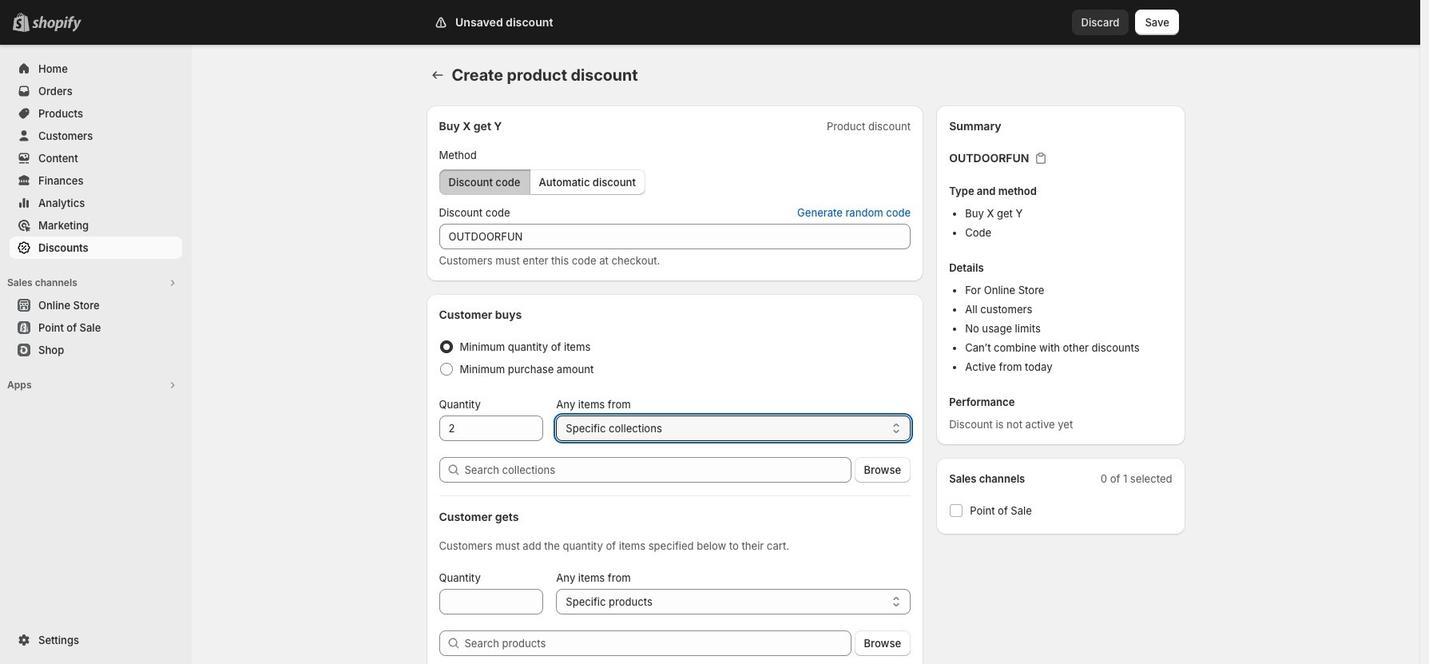 Task type: vqa. For each thing, say whether or not it's contained in the screenshot.
Search products text box
yes



Task type: describe. For each thing, give the bounding box(es) containing it.
Search collections text field
[[465, 457, 851, 483]]

shopify image
[[32, 16, 82, 32]]



Task type: locate. For each thing, give the bounding box(es) containing it.
None text field
[[439, 416, 544, 441]]

None text field
[[439, 224, 911, 249], [439, 589, 544, 615], [439, 224, 911, 249], [439, 589, 544, 615]]

Search products text field
[[465, 630, 851, 656]]



